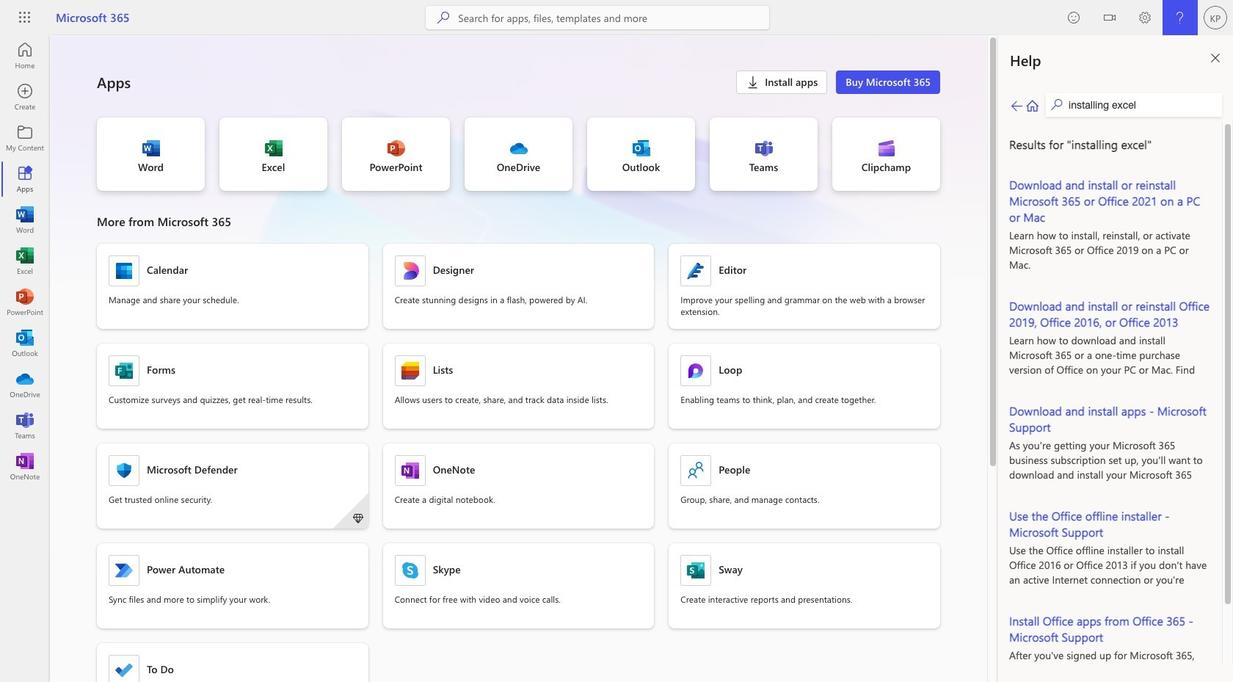 Task type: locate. For each thing, give the bounding box(es) containing it.
1 region from the left
[[955, 35, 1234, 682]]

navigation
[[0, 35, 50, 488]]

outlook image
[[18, 336, 32, 351]]

region
[[955, 35, 1234, 682], [999, 35, 1234, 682]]

banner
[[0, 0, 1234, 38]]

None search field
[[426, 6, 770, 29]]

application
[[0, 35, 999, 682]]

my content image
[[18, 131, 32, 145]]

word. write, share, and make real time edits.. element
[[97, 117, 205, 191]]



Task type: describe. For each thing, give the bounding box(es) containing it.
powerpoint. easily make presentations.. element
[[342, 117, 450, 191]]

outlook. email, schedule, and set tasks.. element
[[587, 117, 695, 191]]

clipchamp. make and edit videos.. element
[[833, 117, 941, 191]]

onenote image
[[18, 460, 32, 474]]

excel. budget, plan, and calculate.. element
[[220, 117, 327, 191]]

onedrive. safely store files, photos, and more.. element
[[465, 117, 573, 191]]

create image
[[18, 90, 32, 104]]

home image
[[18, 48, 32, 63]]

apps image
[[18, 172, 32, 187]]

teams. meet, share, and chat.. element
[[710, 117, 818, 191]]

onedrive image
[[18, 377, 32, 392]]

word image
[[18, 213, 32, 228]]

Search box. Suggestions appear as you type. search field
[[458, 6, 770, 29]]

excel image
[[18, 254, 32, 269]]

requires a microsoft 365 subscription image
[[352, 513, 364, 524]]

2 region from the left
[[999, 35, 1234, 682]]

teams image
[[18, 419, 32, 433]]

powerpoint image
[[18, 295, 32, 310]]

account manager for kendall parks image
[[1204, 6, 1228, 29]]



Task type: vqa. For each thing, say whether or not it's contained in the screenshot.
TT icon
no



